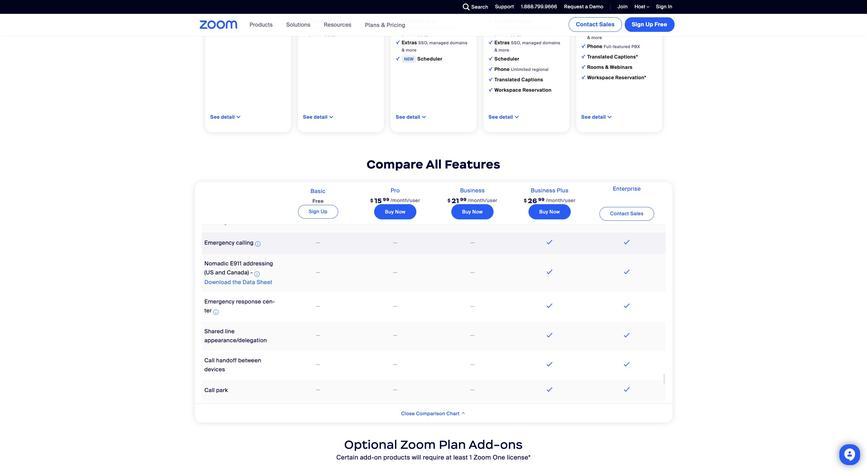 Task type: describe. For each thing, give the bounding box(es) containing it.
buy for 21
[[462, 209, 471, 215]]

$ 21 99 /month/user
[[448, 197, 498, 205]]

all
[[426, 157, 442, 172]]

see detail for cloud storage 10gb
[[489, 114, 513, 120]]

devices
[[204, 366, 225, 373]]

premium for cloud storage 5gb
[[412, 25, 431, 31]]

join
[[618, 3, 628, 10]]

rooms
[[587, 64, 604, 70]]

buy now link for 21
[[452, 204, 494, 219]]

for for cloud storage 10gb
[[536, 25, 541, 31]]

cloud storage unlimited
[[587, 17, 643, 23]]

host button
[[635, 3, 649, 10]]

solutions
[[286, 21, 310, 28]]

see for cloud storage 5gb
[[396, 114, 405, 120]]

call handoff between devices
[[204, 357, 261, 373]]

free for first include image from the left
[[309, 25, 318, 31]]

resources
[[324, 21, 352, 28]]

call for call park
[[204, 387, 215, 394]]

new
[[404, 56, 414, 62]]

close comparison chart
[[401, 411, 461, 417]]

resources button
[[324, 14, 355, 36]]

response
[[236, 298, 261, 305]]

now for 26
[[550, 209, 560, 215]]

1 apply) from the left
[[323, 31, 336, 37]]

emergency response cen ter application
[[204, 298, 275, 316]]

1 horizontal spatial domains
[[543, 40, 561, 46]]

anonymous
[[241, 201, 271, 208]]

addressing
[[243, 260, 273, 267]]

contact sales inside application
[[610, 211, 644, 217]]

nomadic
[[204, 260, 229, 267]]

new scheduler
[[404, 56, 443, 62]]

99 for 26
[[538, 197, 545, 203]]

managed for scheduler
[[430, 40, 449, 46]]

enterprise
[[613, 185, 641, 193]]

now for 15
[[395, 209, 406, 215]]

configurable anonymous and specified call blocking
[[204, 201, 271, 226]]

ok image for extras
[[396, 40, 400, 44]]

cen
[[263, 298, 275, 305]]

full-
[[604, 44, 613, 49]]

basic
[[311, 188, 326, 195]]

apps for cloud storage 10gb
[[518, 18, 531, 24]]

calling
[[236, 239, 254, 246]]

1 cloud storage 5gb from the left
[[309, 8, 354, 14]]

1 horizontal spatial managed
[[522, 40, 542, 46]]

1.888.799.9666
[[521, 3, 557, 10]]

demo
[[590, 3, 604, 10]]

blocking
[[204, 219, 227, 226]]

search
[[472, 4, 488, 10]]

$26.99 per month per user element
[[524, 194, 576, 208]]

sign in
[[656, 3, 673, 10]]

apps for cloud storage 5gb
[[432, 25, 442, 31]]

cloud up pricing at left top
[[402, 8, 416, 14]]

99 for 21
[[460, 197, 467, 203]]

basic free
[[311, 188, 326, 204]]

product information navigation
[[245, 14, 411, 36]]

pro
[[391, 187, 400, 194]]

products
[[250, 21, 273, 28]]

download the data sheet
[[204, 279, 273, 286]]

10gb
[[531, 8, 541, 14]]

1 5gb from the left
[[345, 8, 354, 14]]

regional
[[532, 67, 549, 72]]

5 see detail from the left
[[582, 114, 606, 120]]

1 scheduler from the left
[[418, 56, 443, 62]]

chart
[[447, 411, 460, 417]]

1 for from the left
[[350, 25, 356, 31]]

1 see detail button from the left
[[210, 114, 235, 120]]

ons
[[500, 437, 523, 453]]

sign for sign up free
[[632, 21, 644, 28]]

add-
[[360, 454, 374, 462]]

appearance/delegation
[[204, 337, 267, 344]]

buy now link for 15
[[374, 204, 416, 219]]

workspace reservation*
[[587, 74, 647, 81]]

download
[[204, 279, 231, 286]]

between
[[238, 357, 261, 364]]

21
[[452, 197, 459, 205]]

and inside configurable anonymous and specified call blocking
[[204, 210, 215, 217]]

& inside product information navigation
[[381, 21, 385, 29]]

unlimited inside phone unlimited regional
[[511, 67, 531, 72]]

search button
[[458, 0, 490, 14]]

certain
[[336, 454, 358, 462]]

emergency for emergency calling
[[204, 239, 235, 246]]

contact sales inside meetings navigation
[[576, 21, 615, 28]]

1 horizontal spatial more
[[499, 47, 510, 53]]

free for first include image from right
[[402, 25, 411, 31]]

1 include image from the left
[[303, 19, 307, 23]]

features
[[445, 157, 501, 172]]

more for phone
[[592, 35, 602, 40]]

26
[[528, 197, 537, 205]]

optional zoom plan add-ons certain add-on products will require at least 1 zoom one license*
[[336, 437, 531, 462]]

optional
[[344, 437, 398, 453]]

& up phone unlimited regional
[[495, 47, 498, 53]]

translated captions*
[[587, 54, 638, 60]]

products button
[[250, 14, 276, 36]]

(terms for cloud storage 5gb
[[402, 31, 415, 37]]

sso, for scheduler
[[418, 40, 428, 46]]

$ for 21
[[448, 198, 451, 204]]

rooms & webinars
[[587, 64, 633, 70]]

workspace for translated
[[495, 87, 522, 93]]

captions*
[[614, 54, 638, 60]]

nomadic e911 addressing (us and canada) -
[[204, 260, 273, 277]]

business for business
[[460, 187, 485, 194]]

buy for 26
[[540, 209, 548, 215]]

essential apps free premium apps for 1 year (terms apply) for cloud storage 5gb
[[402, 18, 461, 37]]

$ for 26
[[524, 198, 527, 204]]

call park
[[204, 387, 228, 394]]

workspace for rooms
[[587, 74, 614, 81]]

phone for phone full-featured pbx
[[587, 43, 603, 49]]

/month/user for 26
[[546, 197, 576, 203]]

captions
[[522, 76, 543, 83]]

see detail button for essential apps free premium apps for 1 year (terms apply)
[[303, 114, 328, 120]]

1 (terms from the left
[[309, 31, 322, 37]]

sheet
[[257, 279, 273, 286]]

pricing
[[387, 21, 406, 29]]

managed for full-
[[615, 28, 635, 33]]

1 inside optional zoom plan add-ons certain add-on products will require at least 1 zoom one license*
[[470, 454, 472, 462]]

buy now for 15
[[385, 209, 406, 215]]

request
[[564, 3, 584, 10]]

2 scheduler from the left
[[495, 56, 520, 62]]

support
[[495, 3, 514, 10]]

at
[[446, 454, 452, 462]]

sign up
[[309, 208, 328, 215]]

5 detail from the left
[[592, 114, 606, 120]]

shared
[[204, 328, 224, 335]]

workspace reservation
[[495, 87, 552, 93]]

premium for cloud storage 10gb
[[505, 25, 523, 31]]

add-
[[469, 437, 500, 453]]

year for cloud storage 5gb
[[453, 25, 461, 31]]

up for sign up free
[[646, 21, 654, 28]]

1 horizontal spatial extras
[[495, 39, 511, 46]]

(terms for cloud storage 10gb
[[495, 31, 508, 37]]

buy now for 26
[[540, 209, 560, 215]]

buy now for 21
[[462, 209, 483, 215]]

ok image for workspace reservation
[[489, 88, 493, 92]]

zoom logo image
[[200, 20, 238, 29]]

sign up link
[[298, 205, 338, 219]]

1 apps from the left
[[333, 18, 345, 24]]

-
[[251, 269, 253, 277]]

park
[[216, 387, 228, 394]]

see detail for essential apps free premium apps for 1 year (terms apply)
[[303, 114, 328, 120]]

include image
[[489, 19, 493, 23]]



Task type: vqa. For each thing, say whether or not it's contained in the screenshot.
"Canada)"
yes



Task type: locate. For each thing, give the bounding box(es) containing it.
cloud up product information navigation
[[309, 8, 323, 14]]

year down 1.888.799.9666
[[545, 25, 554, 31]]

0 horizontal spatial workspace
[[495, 87, 522, 93]]

$21.99 per month per user element
[[448, 194, 498, 208]]

a
[[585, 3, 588, 10]]

up for sign up
[[321, 208, 328, 215]]

plans
[[365, 21, 380, 29]]

3 buy from the left
[[540, 209, 548, 215]]

translated for translated captions*
[[587, 54, 613, 60]]

scheduler*
[[587, 6, 614, 12]]

1 vertical spatial workspace
[[495, 87, 522, 93]]

managed up the new scheduler
[[430, 40, 449, 46]]

2 horizontal spatial sso,
[[604, 28, 614, 33]]

more for new
[[406, 47, 417, 53]]

2 horizontal spatial apps
[[525, 25, 535, 31]]

1 horizontal spatial zoom
[[474, 454, 491, 462]]

2 horizontal spatial (terms
[[495, 31, 508, 37]]

/month/user down pro
[[391, 197, 420, 203]]

sign left in
[[656, 3, 667, 10]]

phone up translated captions
[[495, 66, 510, 72]]

1 horizontal spatial (terms
[[402, 31, 415, 37]]

see detail button for cloud storage 5gb
[[396, 114, 421, 120]]

0 horizontal spatial up
[[321, 208, 328, 215]]

2 for from the left
[[443, 25, 449, 31]]

close
[[401, 411, 415, 417]]

translated up rooms
[[587, 54, 613, 60]]

2 5gb from the left
[[438, 8, 447, 14]]

shared line appearance/delegation
[[204, 328, 267, 344]]

3 99 from the left
[[538, 197, 545, 203]]

1 now from the left
[[395, 209, 406, 215]]

workspace down rooms
[[587, 74, 614, 81]]

1 vertical spatial contact
[[610, 211, 629, 217]]

/month/user right 21
[[468, 197, 498, 203]]

1 vertical spatial sign
[[632, 21, 644, 28]]

zoom up will
[[401, 437, 436, 453]]

1 horizontal spatial essential apps free premium apps for 1 year (terms apply)
[[402, 18, 461, 37]]

4 see detail button from the left
[[489, 114, 513, 120]]

products
[[384, 454, 410, 462]]

buy down $15.99 per month per user element
[[385, 209, 394, 215]]

cloud right search
[[495, 8, 509, 14]]

0 horizontal spatial sso, managed domains & more
[[402, 40, 468, 53]]

now down $26.99 per month per user element
[[550, 209, 560, 215]]

premium right pricing at left top
[[412, 25, 431, 31]]

0 horizontal spatial scheduler
[[418, 56, 443, 62]]

call for call handoff between devices
[[204, 357, 215, 364]]

see
[[210, 114, 220, 120], [303, 114, 313, 120], [396, 114, 405, 120], [489, 114, 498, 120], [582, 114, 591, 120]]

99 inside $ 21 99 /month/user
[[460, 197, 467, 203]]

business up $ 26 99 /month/user
[[531, 187, 556, 194]]

2 year from the left
[[453, 25, 461, 31]]

3 buy now from the left
[[540, 209, 560, 215]]

free left resources
[[309, 25, 318, 31]]

pbx
[[632, 44, 640, 49]]

99 right 26
[[538, 197, 545, 203]]

1 horizontal spatial year
[[453, 25, 461, 31]]

2 call from the top
[[204, 387, 215, 394]]

emergency response center image
[[213, 308, 219, 316]]

call up 'devices'
[[204, 357, 215, 364]]

3 for from the left
[[536, 25, 541, 31]]

emergency calling image
[[255, 240, 261, 248]]

business
[[460, 187, 485, 194], [531, 187, 556, 194]]

1 horizontal spatial and
[[215, 269, 225, 277]]

1 vertical spatial sales
[[631, 211, 644, 217]]

2 horizontal spatial managed
[[615, 28, 635, 33]]

2 cloud storage 5gb from the left
[[402, 8, 447, 14]]

0 horizontal spatial (terms
[[309, 31, 322, 37]]

2 business from the left
[[531, 187, 556, 194]]

plans & pricing link
[[365, 21, 406, 29], [365, 21, 406, 29]]

1 horizontal spatial business
[[531, 187, 556, 194]]

2 horizontal spatial 99
[[538, 197, 545, 203]]

now for 21
[[472, 209, 483, 215]]

contact sales
[[576, 21, 615, 28], [610, 211, 644, 217]]

(us
[[204, 269, 214, 277]]

one
[[493, 454, 505, 462]]

call left park
[[204, 387, 215, 394]]

$15.99 per month per user element
[[371, 194, 420, 208]]

99 right 21
[[460, 197, 467, 203]]

workspace down translated captions
[[495, 87, 522, 93]]

1 call from the top
[[204, 357, 215, 364]]

0 horizontal spatial 5gb
[[345, 8, 354, 14]]

2 see from the left
[[303, 114, 313, 120]]

1 horizontal spatial /month/user
[[468, 197, 498, 203]]

0 horizontal spatial buy now
[[385, 209, 406, 215]]

99 for 15
[[383, 197, 390, 203]]

2 horizontal spatial /month/user
[[546, 197, 576, 203]]

buy down $ 21 99 /month/user
[[462, 209, 471, 215]]

configurable
[[204, 201, 239, 208]]

1 see detail from the left
[[210, 114, 235, 120]]

sso, up the new scheduler
[[418, 40, 428, 46]]

sales down scheduler*
[[600, 21, 615, 28]]

and inside nomadic e911 addressing (us and canada) -
[[215, 269, 225, 277]]

apply) up the new scheduler
[[416, 31, 428, 37]]

sign down basic free
[[309, 208, 320, 215]]

1 business from the left
[[460, 187, 485, 194]]

/month/user for 21
[[468, 197, 498, 203]]

ok image for translated captions*
[[582, 55, 585, 58]]

apps for cloud storage 5gb
[[425, 18, 438, 24]]

sso, managed domains & more up the new scheduler
[[402, 40, 468, 53]]

ok image
[[582, 7, 585, 11], [303, 9, 307, 12], [396, 9, 400, 12], [489, 9, 493, 12], [582, 18, 585, 21], [582, 28, 585, 32], [489, 40, 493, 44], [396, 57, 400, 61], [582, 65, 585, 69], [582, 75, 585, 79]]

emergency for emergency response cen ter
[[204, 298, 235, 305]]

0 horizontal spatial buy now link
[[374, 204, 416, 219]]

emergency
[[204, 239, 235, 246], [204, 298, 235, 305]]

1 horizontal spatial apply)
[[416, 31, 428, 37]]

essential apps free premium apps for 1 year (terms apply)
[[309, 18, 369, 37], [402, 18, 461, 37], [495, 18, 554, 37]]

year right resources dropdown button
[[360, 25, 369, 31]]

1 see from the left
[[210, 114, 220, 120]]

& right rooms
[[605, 64, 609, 70]]

buy
[[385, 209, 394, 215], [462, 209, 471, 215], [540, 209, 548, 215]]

extras for new
[[402, 39, 418, 46]]

$ inside $ 21 99 /month/user
[[448, 198, 451, 204]]

e911
[[230, 260, 242, 267]]

cloud storage 5gb up product information navigation
[[309, 8, 354, 14]]

0 horizontal spatial premium
[[319, 25, 338, 31]]

0 horizontal spatial now
[[395, 209, 406, 215]]

2 apps from the left
[[432, 25, 442, 31]]

detail for cloud storage 5gb
[[407, 114, 421, 120]]

ok image for scheduler
[[489, 57, 493, 61]]

0 horizontal spatial contact
[[576, 21, 598, 28]]

4 detail from the left
[[500, 114, 513, 120]]

1 year from the left
[[360, 25, 369, 31]]

0 horizontal spatial include image
[[303, 19, 307, 23]]

contact sales link down the enterprise
[[600, 207, 655, 221]]

1 horizontal spatial sso, managed domains & more
[[495, 40, 561, 53]]

free inside button
[[655, 21, 667, 28]]

contact inside meetings navigation
[[576, 21, 598, 28]]

/month/user down plus
[[546, 197, 576, 203]]

2 essential apps free premium apps for 1 year (terms apply) from the left
[[402, 18, 461, 37]]

5 see detail button from the left
[[582, 114, 606, 120]]

5gb up resources dropdown button
[[345, 8, 354, 14]]

more up phone unlimited regional
[[499, 47, 510, 53]]

2 horizontal spatial essential
[[495, 18, 517, 24]]

1 horizontal spatial now
[[472, 209, 483, 215]]

free inside basic free
[[313, 198, 324, 204]]

contact sales down scheduler*
[[576, 21, 615, 28]]

sign inside button
[[632, 21, 644, 28]]

0 horizontal spatial $
[[371, 198, 374, 204]]

compare
[[367, 157, 423, 172]]

phone left full-
[[587, 43, 603, 49]]

reservation
[[523, 87, 552, 93]]

1 horizontal spatial sso,
[[511, 40, 521, 46]]

(terms down support
[[495, 31, 508, 37]]

2 buy now link from the left
[[452, 204, 494, 219]]

0 horizontal spatial zoom
[[401, 437, 436, 453]]

premium right solutions dropdown button
[[319, 25, 338, 31]]

0 horizontal spatial apps
[[333, 18, 345, 24]]

0 vertical spatial emergency
[[204, 239, 235, 246]]

sales inside meetings navigation
[[600, 21, 615, 28]]

now down $ 21 99 /month/user
[[472, 209, 483, 215]]

scheduler up phone unlimited regional
[[495, 56, 520, 62]]

application containing 15
[[202, 182, 666, 431]]

unlimited inside "cloud storage unlimited"
[[623, 17, 643, 23]]

1 horizontal spatial 5gb
[[438, 8, 447, 14]]

3 see from the left
[[396, 114, 405, 120]]

1 horizontal spatial buy
[[462, 209, 471, 215]]

1 vertical spatial unlimited
[[511, 67, 531, 72]]

essential for cloud storage 10gb
[[495, 18, 517, 24]]

emergency calling
[[204, 239, 254, 246]]

data
[[243, 279, 255, 286]]

1 horizontal spatial contact
[[610, 211, 629, 217]]

99
[[383, 197, 390, 203], [460, 197, 467, 203], [538, 197, 545, 203]]

scheduler right new
[[418, 56, 443, 62]]

3 $ from the left
[[524, 198, 527, 204]]

license*
[[507, 454, 531, 462]]

1 horizontal spatial buy now
[[462, 209, 483, 215]]

application
[[202, 182, 666, 431]]

free down basic
[[313, 198, 324, 204]]

3 now from the left
[[550, 209, 560, 215]]

meetings navigation
[[568, 14, 676, 33]]

0 horizontal spatial more
[[406, 47, 417, 53]]

0 horizontal spatial apply)
[[323, 31, 336, 37]]

sales down the enterprise
[[631, 211, 644, 217]]

1 buy now link from the left
[[374, 204, 416, 219]]

include image right plans
[[396, 19, 400, 23]]

1 horizontal spatial include image
[[396, 19, 400, 23]]

3 /month/user from the left
[[546, 197, 576, 203]]

2 vertical spatial sign
[[309, 208, 320, 215]]

detail for essential apps free premium apps for 1 year (terms apply)
[[314, 114, 328, 120]]

99 inside $ 26 99 /month/user
[[538, 197, 545, 203]]

(terms down pricing at left top
[[402, 31, 415, 37]]

1 horizontal spatial up
[[646, 21, 654, 28]]

premium
[[319, 25, 338, 31], [412, 25, 431, 31], [505, 25, 523, 31]]

1 horizontal spatial apps
[[432, 25, 442, 31]]

$ 26 99 /month/user
[[524, 197, 576, 205]]

1.888.799.9666 button
[[516, 0, 559, 14], [521, 3, 557, 10]]

sso, managed domains & more for scheduler
[[402, 40, 468, 53]]

more up new
[[406, 47, 417, 53]]

apply) down cloud storage 10gb
[[509, 31, 521, 37]]

up inside button
[[646, 21, 654, 28]]

sales inside application
[[631, 211, 644, 217]]

and up blocking
[[204, 210, 215, 217]]

for for cloud storage 5gb
[[443, 25, 449, 31]]

apps left plans
[[339, 25, 349, 31]]

webinars
[[610, 64, 633, 70]]

1 for first include image from right
[[450, 25, 451, 31]]

on
[[374, 454, 382, 462]]

detail
[[221, 114, 235, 120], [314, 114, 328, 120], [407, 114, 421, 120], [500, 114, 513, 120], [592, 114, 606, 120]]

contact down a on the right of page
[[576, 21, 598, 28]]

$ left 26
[[524, 198, 527, 204]]

buy now
[[385, 209, 406, 215], [462, 209, 483, 215], [540, 209, 560, 215]]

apply) down resources
[[323, 31, 336, 37]]

0 horizontal spatial phone
[[495, 66, 510, 72]]

5gb left search button at the top right of the page
[[438, 8, 447, 14]]

4 see detail from the left
[[489, 114, 513, 120]]

include image left resources
[[303, 19, 307, 23]]

buy now link for 26
[[529, 204, 571, 219]]

extras for phone
[[587, 27, 604, 33]]

managed up the regional
[[522, 40, 542, 46]]

request a demo
[[564, 3, 604, 10]]

contact inside application
[[610, 211, 629, 217]]

/month/user inside $ 26 99 /month/user
[[546, 197, 576, 203]]

sso, managed domains & more up featured
[[587, 28, 653, 40]]

handoff
[[216, 357, 237, 364]]

emergency down blocking
[[204, 239, 235, 246]]

apps up the new scheduler
[[432, 25, 442, 31]]

and
[[204, 210, 215, 217], [215, 269, 225, 277]]

2 see detail button from the left
[[303, 114, 328, 120]]

$ 15 99 /month/user
[[371, 197, 420, 205]]

see for essential apps free premium apps for 1 year (terms apply)
[[303, 114, 313, 120]]

apps for cloud storage 10gb
[[525, 25, 535, 31]]

0 vertical spatial call
[[204, 357, 215, 364]]

3 see detail button from the left
[[396, 114, 421, 120]]

cloud storage 5gb up pricing at left top
[[402, 8, 447, 14]]

domains for scheduler
[[450, 40, 468, 46]]

0 horizontal spatial essential
[[309, 18, 331, 24]]

2 (terms from the left
[[402, 31, 415, 37]]

0 vertical spatial translated
[[587, 54, 613, 60]]

free down support
[[495, 25, 504, 31]]

sign for sign in
[[656, 3, 667, 10]]

/month/user inside $ 21 99 /month/user
[[468, 197, 498, 203]]

buy now down $15.99 per month per user element
[[385, 209, 406, 215]]

1 horizontal spatial 99
[[460, 197, 467, 203]]

emergency inside emergency response cen ter
[[204, 298, 235, 305]]

1 essential apps free premium apps for 1 year (terms apply) from the left
[[309, 18, 369, 37]]

free up new
[[402, 25, 411, 31]]

3 buy now link from the left
[[529, 204, 571, 219]]

see detail
[[210, 114, 235, 120], [303, 114, 328, 120], [396, 114, 421, 120], [489, 114, 513, 120], [582, 114, 606, 120]]

2 essential from the left
[[402, 18, 424, 24]]

buy down $26.99 per month per user element
[[540, 209, 548, 215]]

99 right 15
[[383, 197, 390, 203]]

extras up new
[[402, 39, 418, 46]]

business plus
[[531, 187, 569, 194]]

essential apps free premium apps for 1 year (terms apply) for cloud storage 10gb
[[495, 18, 554, 37]]

0 vertical spatial phone
[[587, 43, 603, 49]]

the
[[233, 279, 241, 286]]

(terms down solutions
[[309, 31, 322, 37]]

99 inside $ 15 99 /month/user
[[383, 197, 390, 203]]

will
[[412, 454, 422, 462]]

1 99 from the left
[[383, 197, 390, 203]]

contact sales link down scheduler*
[[569, 17, 622, 32]]

year for cloud storage 10gb
[[545, 25, 554, 31]]

managed
[[615, 28, 635, 33], [430, 40, 449, 46], [522, 40, 542, 46]]

2 now from the left
[[472, 209, 483, 215]]

0 horizontal spatial managed
[[430, 40, 449, 46]]

1 vertical spatial contact sales
[[610, 211, 644, 217]]

more up phone full-featured pbx
[[592, 35, 602, 40]]

2 /month/user from the left
[[468, 197, 498, 203]]

1 vertical spatial contact sales link
[[600, 207, 655, 221]]

3 essential apps free premium apps for 1 year (terms apply) from the left
[[495, 18, 554, 37]]

& right plans
[[381, 21, 385, 29]]

2 include image from the left
[[396, 19, 400, 23]]

2 $ from the left
[[448, 198, 451, 204]]

cloud storage 10gb
[[495, 8, 541, 14]]

comparison
[[416, 411, 445, 417]]

2 99 from the left
[[460, 197, 467, 203]]

call
[[242, 210, 252, 217]]

0 horizontal spatial 99
[[383, 197, 390, 203]]

contact sales down the enterprise
[[610, 211, 644, 217]]

1 for include icon
[[543, 25, 544, 31]]

sso, up phone unlimited regional
[[511, 40, 521, 46]]

1 essential from the left
[[309, 18, 331, 24]]

translated down phone unlimited regional
[[495, 76, 520, 83]]

include image
[[303, 19, 307, 23], [396, 19, 400, 23]]

0 vertical spatial unlimited
[[623, 17, 643, 23]]

emergency response cen ter
[[204, 298, 275, 314]]

0 horizontal spatial year
[[360, 25, 369, 31]]

15
[[375, 197, 382, 205]]

premium down cloud storage 10gb
[[505, 25, 523, 31]]

1 horizontal spatial cloud storage 5gb
[[402, 8, 447, 14]]

1 buy from the left
[[385, 209, 394, 215]]

apply) for cloud storage 10gb
[[509, 31, 521, 37]]

3 apps from the left
[[525, 25, 535, 31]]

emergency calling application
[[204, 239, 262, 248]]

business up $ 21 99 /month/user
[[460, 187, 485, 194]]

download the data sheet link
[[204, 279, 273, 286]]

phone unlimited regional
[[495, 66, 549, 72]]

3 apply) from the left
[[509, 31, 521, 37]]

host
[[635, 3, 647, 10]]

1 for first include image from the left
[[357, 25, 359, 31]]

free for include icon
[[495, 25, 504, 31]]

1 horizontal spatial workspace
[[587, 74, 614, 81]]

2 emergency from the top
[[204, 298, 235, 305]]

3 essential from the left
[[495, 18, 517, 24]]

banner containing contact sales
[[191, 14, 676, 36]]

cloud down scheduler*
[[587, 17, 602, 23]]

sso, managed domains & more up phone unlimited regional
[[495, 40, 561, 53]]

1 vertical spatial phone
[[495, 66, 510, 72]]

compare all features
[[367, 157, 501, 172]]

/month/user inside $ 15 99 /month/user
[[391, 197, 420, 203]]

emergency up emergency response center icon
[[204, 298, 235, 305]]

1 horizontal spatial premium
[[412, 25, 431, 31]]

see for cloud storage 10gb
[[489, 114, 498, 120]]

see detail button
[[210, 114, 235, 120], [303, 114, 328, 120], [396, 114, 421, 120], [489, 114, 513, 120], [582, 114, 606, 120]]

2 horizontal spatial apps
[[518, 18, 531, 24]]

1 horizontal spatial for
[[443, 25, 449, 31]]

0 horizontal spatial essential apps free premium apps for 1 year (terms apply)
[[309, 18, 369, 37]]

1 vertical spatial translated
[[495, 76, 520, 83]]

2 horizontal spatial extras
[[587, 27, 604, 33]]

1 horizontal spatial apps
[[425, 18, 438, 24]]

buy now link
[[374, 204, 416, 219], [452, 204, 494, 219], [529, 204, 571, 219]]

1 detail from the left
[[221, 114, 235, 120]]

apply) for cloud storage 5gb
[[416, 31, 428, 37]]

2 see detail from the left
[[303, 114, 328, 120]]

unlimited down the host
[[623, 17, 643, 23]]

2 buy from the left
[[462, 209, 471, 215]]

nomadic e911 addressing (us and canada) - image
[[254, 270, 260, 278]]

included image
[[545, 238, 554, 247], [545, 268, 554, 276], [545, 302, 554, 310], [623, 331, 632, 340], [545, 386, 554, 394]]

sso, for full-
[[604, 28, 614, 33]]

2 horizontal spatial sign
[[656, 3, 667, 10]]

support link up include icon
[[490, 0, 516, 14]]

storage
[[325, 8, 344, 14], [417, 8, 437, 14], [510, 8, 529, 14], [603, 17, 622, 23]]

2 premium from the left
[[412, 25, 431, 31]]

&
[[381, 21, 385, 29], [587, 35, 591, 40], [402, 47, 405, 53], [495, 47, 498, 53], [605, 64, 609, 70]]

1 premium from the left
[[319, 25, 338, 31]]

not included image
[[315, 239, 322, 247], [315, 302, 322, 311], [315, 332, 322, 340], [469, 332, 476, 340], [315, 361, 322, 369], [315, 386, 322, 395], [392, 386, 399, 395]]

least
[[454, 454, 468, 462]]

$ left 21
[[448, 198, 451, 204]]

zoom down add-
[[474, 454, 491, 462]]

& up new
[[402, 47, 405, 53]]

1 /month/user from the left
[[391, 197, 420, 203]]

free down sign in
[[655, 21, 667, 28]]

2 horizontal spatial sso, managed domains & more
[[587, 28, 653, 40]]

up inside application
[[321, 208, 328, 215]]

1 vertical spatial up
[[321, 208, 328, 215]]

2 horizontal spatial apply)
[[509, 31, 521, 37]]

$ for 15
[[371, 198, 374, 204]]

5 see from the left
[[582, 114, 591, 120]]

& up phone full-featured pbx
[[587, 35, 591, 40]]

apps down 10gb at the top right of page
[[525, 25, 535, 31]]

essential for cloud storage 5gb
[[402, 18, 424, 24]]

see detail for cloud storage 5gb
[[396, 114, 421, 120]]

3 (terms from the left
[[495, 31, 508, 37]]

cell
[[280, 195, 357, 233], [357, 195, 434, 233], [434, 195, 511, 233], [511, 195, 589, 233], [589, 195, 666, 233], [202, 402, 280, 431], [280, 402, 357, 431], [357, 402, 434, 431], [434, 402, 511, 431], [511, 402, 589, 431], [589, 402, 666, 431]]

1 vertical spatial and
[[215, 269, 225, 277]]

$ left 15
[[371, 198, 374, 204]]

0 vertical spatial workspace
[[587, 74, 614, 81]]

see detail button for cloud storage 10gb
[[489, 114, 513, 120]]

ok image for translated captions
[[489, 78, 493, 81]]

3 apps from the left
[[518, 18, 531, 24]]

and down nomadic at the bottom left of page
[[215, 269, 225, 277]]

domains for full-
[[636, 28, 653, 33]]

sign up free button
[[625, 17, 675, 32]]

3 detail from the left
[[407, 114, 421, 120]]

0 vertical spatial up
[[646, 21, 654, 28]]

0 horizontal spatial extras
[[402, 39, 418, 46]]

0 horizontal spatial buy
[[385, 209, 394, 215]]

2 buy now from the left
[[462, 209, 483, 215]]

sign inside application
[[309, 208, 320, 215]]

cloud
[[309, 8, 323, 14], [402, 8, 416, 14], [495, 8, 509, 14], [587, 17, 602, 23]]

cloud storage 5gb
[[309, 8, 354, 14], [402, 8, 447, 14]]

detail for cloud storage 10gb
[[500, 114, 513, 120]]

$ inside $ 15 99 /month/user
[[371, 198, 374, 204]]

unlimited
[[623, 17, 643, 23], [511, 67, 531, 72]]

/month/user for 15
[[391, 197, 420, 203]]

sign for sign up
[[309, 208, 320, 215]]

require
[[423, 454, 444, 462]]

1 horizontal spatial translated
[[587, 54, 613, 60]]

3 premium from the left
[[505, 25, 523, 31]]

contact sales link inside meetings navigation
[[569, 17, 622, 32]]

phone full-featured pbx
[[587, 43, 640, 49]]

1
[[357, 25, 359, 31], [450, 25, 451, 31], [543, 25, 544, 31], [470, 454, 472, 462]]

3 year from the left
[[545, 25, 554, 31]]

2 horizontal spatial essential apps free premium apps for 1 year (terms apply)
[[495, 18, 554, 37]]

ok image
[[396, 40, 400, 44], [582, 44, 585, 48], [582, 55, 585, 58], [489, 57, 493, 61], [489, 67, 493, 71], [489, 78, 493, 81], [489, 88, 493, 92]]

2 apps from the left
[[425, 18, 438, 24]]

canada)
[[227, 269, 249, 277]]

sign down the host
[[632, 21, 644, 28]]

now down $15.99 per month per user element
[[395, 209, 406, 215]]

contact down the enterprise
[[610, 211, 629, 217]]

buy for 15
[[385, 209, 394, 215]]

sign in link
[[651, 0, 676, 14], [656, 3, 673, 10]]

managed down "cloud storage unlimited"
[[615, 28, 635, 33]]

0 horizontal spatial domains
[[450, 40, 468, 46]]

0 vertical spatial and
[[204, 210, 215, 217]]

sso, down "cloud storage unlimited"
[[604, 28, 614, 33]]

0 vertical spatial contact sales
[[576, 21, 615, 28]]

extras up full-
[[587, 27, 604, 33]]

0 vertical spatial zoom
[[401, 437, 436, 453]]

year down search button at the top right of the page
[[453, 25, 461, 31]]

ter
[[204, 298, 275, 314]]

1 vertical spatial emergency
[[204, 298, 235, 305]]

0 horizontal spatial translated
[[495, 76, 520, 83]]

phone for phone unlimited regional
[[495, 66, 510, 72]]

call inside call handoff between devices
[[204, 357, 215, 364]]

2 apply) from the left
[[416, 31, 428, 37]]

1 $ from the left
[[371, 198, 374, 204]]

buy now down $ 21 99 /month/user
[[462, 209, 483, 215]]

2 horizontal spatial buy now
[[540, 209, 560, 215]]

2 horizontal spatial more
[[592, 35, 602, 40]]

contact
[[576, 21, 598, 28], [610, 211, 629, 217]]

in
[[668, 3, 673, 10]]

1 buy now from the left
[[385, 209, 406, 215]]

not included image
[[392, 239, 399, 247], [469, 239, 476, 247], [315, 269, 322, 277], [392, 269, 399, 277], [469, 269, 476, 277], [392, 302, 399, 311], [469, 302, 476, 311], [392, 332, 399, 340], [392, 361, 399, 369], [469, 361, 476, 369], [469, 386, 476, 395]]

2 horizontal spatial premium
[[505, 25, 523, 31]]

0 horizontal spatial /month/user
[[391, 197, 420, 203]]

2 horizontal spatial buy
[[540, 209, 548, 215]]

support link right search
[[495, 3, 514, 10]]

included image
[[623, 238, 632, 247], [623, 268, 632, 276], [623, 302, 632, 310], [545, 331, 554, 340], [545, 360, 554, 369], [623, 360, 632, 369], [623, 386, 632, 394]]

2 horizontal spatial domains
[[636, 28, 653, 33]]

0 vertical spatial sign
[[656, 3, 667, 10]]

0 vertical spatial contact
[[576, 21, 598, 28]]

translated for translated captions
[[495, 76, 520, 83]]

reservation*
[[616, 74, 647, 81]]

1 vertical spatial zoom
[[474, 454, 491, 462]]

3 see detail from the left
[[396, 114, 421, 120]]

1 apps from the left
[[339, 25, 349, 31]]

$ inside $ 26 99 /month/user
[[524, 198, 527, 204]]

0 horizontal spatial cloud storage 5gb
[[309, 8, 354, 14]]

banner
[[191, 14, 676, 36]]

up down host dropdown button
[[646, 21, 654, 28]]

1 horizontal spatial sign
[[632, 21, 644, 28]]

nomadic e911 addressing (us and canada) - application
[[204, 260, 273, 278]]

$
[[371, 198, 374, 204], [448, 198, 451, 204], [524, 198, 527, 204]]

1 emergency from the top
[[204, 239, 235, 246]]

sso, managed domains & more for full-
[[587, 28, 653, 40]]

buy now down $26.99 per month per user element
[[540, 209, 560, 215]]

business for business plus
[[531, 187, 556, 194]]

2 detail from the left
[[314, 114, 328, 120]]

4 see from the left
[[489, 114, 498, 120]]



